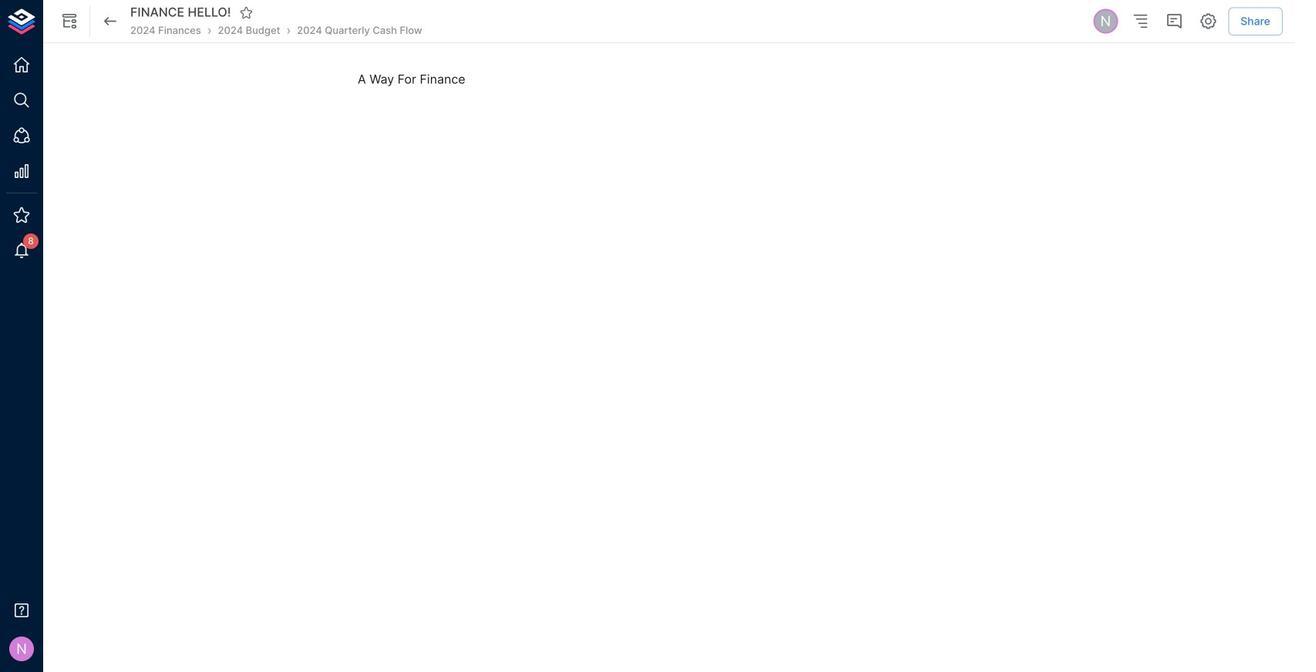 Task type: vqa. For each thing, say whether or not it's contained in the screenshot.
favorite image
yes



Task type: locate. For each thing, give the bounding box(es) containing it.
comments image
[[1165, 12, 1184, 30]]

table of contents image
[[1131, 12, 1150, 30]]

settings image
[[1199, 12, 1218, 30]]

favorite image
[[239, 6, 253, 20]]



Task type: describe. For each thing, give the bounding box(es) containing it.
show wiki image
[[60, 12, 79, 30]]

go back image
[[101, 12, 120, 30]]



